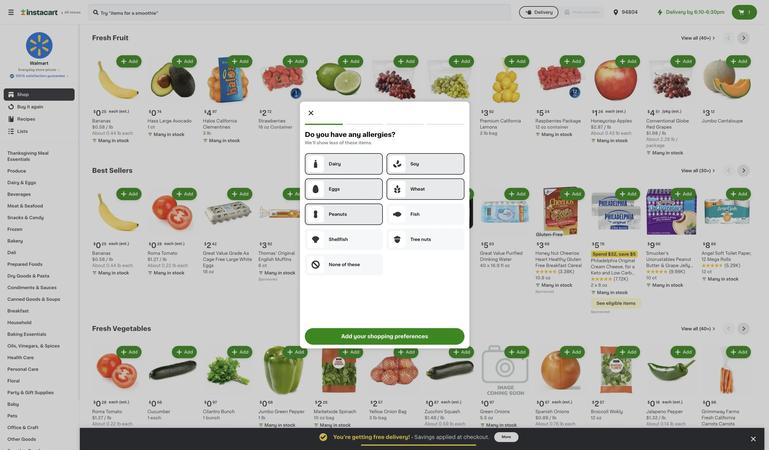 Task type: vqa. For each thing, say whether or not it's contained in the screenshot.


Task type: locate. For each thing, give the bounding box(es) containing it.
1 value from the left
[[216, 251, 228, 255]]

great up the drinking
[[480, 251, 492, 255]]

0 vertical spatial view all (40+) button
[[679, 32, 718, 44]]

2 item carousel region from the top
[[92, 164, 752, 318]]

1 view all (40+) from the top
[[681, 36, 711, 40]]

0 horizontal spatial bag
[[398, 409, 407, 414]]

care inside personal care link
[[28, 367, 38, 372]]

bag down marketside
[[326, 416, 334, 420]]

add your shopping preferences button
[[305, 328, 464, 345]]

2 $0.58 from the top
[[92, 257, 105, 262]]

(est.) inside '$1.24 each (estimated)' "element"
[[616, 109, 626, 113]]

free right cage
[[216, 257, 225, 262]]

spend up 'philadelphia' on the bottom right of the page
[[593, 252, 607, 256]]

great inside the 'great value purified drinking water 40 x 16.9 fl oz'
[[480, 251, 492, 255]]

1 inside cucumber 1 each
[[148, 416, 149, 420]]

2 4 from the left
[[650, 109, 655, 117]]

1 horizontal spatial package
[[646, 143, 665, 148]]

cream
[[591, 265, 605, 269]]

onions for spanish
[[554, 409, 569, 414]]

produce
[[7, 169, 26, 173]]

bunch
[[206, 416, 220, 420]]

everyday
[[18, 68, 35, 72]]

5 left the 76
[[595, 242, 599, 249]]

0.76
[[550, 422, 559, 426]]

1 carrots from the left
[[702, 422, 718, 426]]

each inside lime 42 1 each
[[317, 125, 328, 129]]

28 inside $ 2 28
[[323, 401, 328, 404]]

free
[[373, 435, 385, 440]]

california inside premium california lemons 2 lb bag
[[500, 119, 521, 123]]

$ inside $ 2 42
[[204, 242, 207, 246]]

2 for great value grade aa cage free large white eggs
[[207, 242, 211, 249]]

jelly
[[680, 263, 690, 268]]

5 left 34
[[539, 109, 544, 117]]

2 vertical spatial item carousel region
[[92, 323, 752, 444]]

& up "beverages"
[[20, 181, 24, 185]]

$ inside $ 3 12
[[703, 110, 705, 113]]

3 up the premium
[[484, 109, 489, 117]]

1 $ 0 68 from the left
[[149, 400, 162, 407]]

0 horizontal spatial x
[[487, 263, 490, 268]]

0 horizontal spatial seedless
[[397, 119, 416, 123]]

1 bananas $0.58 / lb about 0.44 lb each from the top
[[92, 119, 133, 135]]

1 57 from the left
[[378, 401, 383, 404]]

0 vertical spatial 42
[[325, 119, 331, 123]]

1 $0.58 from the top
[[92, 125, 105, 129]]

1 $ 0 25 from the top
[[93, 109, 106, 117]]

green inside jumbo green pepper 1 lb
[[275, 409, 288, 414]]

large down grade
[[226, 257, 238, 262]]

oz inside the 'great value purified drinking water 40 x 16.9 fl oz'
[[505, 263, 510, 268]]

seedless inside sun harvest seedless red grapes $2.18 / lb about 2.4 lb / package
[[397, 119, 416, 123]]

2 $ 0 97 from the left
[[481, 400, 494, 407]]

value up "water"
[[493, 251, 505, 255]]

2 $ 2 57 from the left
[[592, 400, 604, 407]]

fresh down $20,
[[323, 259, 335, 263]]

grapes inside green seedless grapes bag
[[425, 125, 440, 129]]

oz right the 5.5
[[488, 416, 493, 420]]

$ inside $ 1 24
[[592, 110, 595, 113]]

view for 3
[[681, 36, 692, 40]]

1 vertical spatial eggs
[[329, 187, 340, 191]]

2 value from the left
[[493, 251, 505, 255]]

seedless inside green seedless grapes bag
[[439, 119, 459, 123]]

(40+) for 0
[[699, 327, 711, 331]]

1 onions from the left
[[494, 409, 510, 414]]

0 vertical spatial $ 0 25
[[93, 109, 106, 117]]

6:10-
[[694, 10, 706, 14]]

about inside conventional globe red grapes $1.98 / lb about 2.28 lb / package
[[646, 137, 659, 141]]

oz right 10.8
[[546, 276, 551, 280]]

2 up yellow
[[373, 400, 378, 407]]

$ 0 68 up cucumber
[[149, 400, 162, 407]]

$ 0 18 each (est.)
[[648, 400, 683, 407]]

red down the sun
[[369, 125, 378, 129]]

10
[[646, 276, 651, 280], [314, 416, 319, 420]]

towels
[[383, 257, 398, 262]]

2 vertical spatial sponsored badge image
[[591, 310, 610, 314]]

1 vertical spatial $1.27
[[92, 416, 103, 420]]

$ 2 57 up yellow
[[370, 400, 383, 407]]

lb inside yellow onion bag 3 lb bag
[[373, 416, 377, 420]]

68 for cucumber
[[157, 401, 162, 404]]

0 horizontal spatial free
[[216, 257, 225, 262]]

2 all from the top
[[693, 168, 698, 173]]

1 vertical spatial essentials
[[24, 332, 46, 337]]

oz down raspberries
[[541, 125, 546, 129]]

0 horizontal spatial large
[[159, 119, 172, 123]]

3 down halos
[[203, 131, 206, 135]]

2 horizontal spatial sponsored badge image
[[591, 310, 610, 314]]

/pkg
[[662, 109, 671, 113]]

2 vertical spatial all
[[693, 327, 698, 331]]

original
[[278, 251, 295, 255], [618, 259, 635, 263], [314, 265, 331, 269]]

delivery button
[[519, 6, 558, 18]]

bag inside yellow onion bag 3 lb bag
[[378, 416, 387, 420]]

1 vertical spatial roma tomato $1.27 / lb about 0.22 lb each
[[92, 409, 133, 426]]

2 bananas $0.58 / lb about 0.44 lb each from the top
[[92, 251, 133, 268]]

lb inside premium california lemons 2 lb bag
[[484, 131, 488, 135]]

& right meat at top
[[20, 204, 23, 208]]

california for halos california clementines 3 lb
[[216, 119, 237, 123]]

x inside the 'great value purified drinking water 40 x 16.9 fl oz'
[[487, 263, 490, 268]]

1 bananas from the top
[[92, 119, 111, 123]]

$0.25 each (estimated) element
[[92, 107, 143, 118], [92, 240, 143, 250]]

main content
[[80, 25, 765, 450]]

sponsored badge image down see
[[591, 310, 610, 314]]

california for premium california lemons 2 lb bag
[[500, 119, 521, 123]]

92 up thomas'
[[268, 242, 272, 246]]

$ 9 96
[[648, 242, 661, 249]]

92 for premium california lemons
[[489, 110, 494, 113]]

bananas $0.58 / lb about 0.44 lb each for 2
[[92, 251, 133, 268]]

harvest
[[379, 119, 395, 123]]

2 horizontal spatial grapes
[[656, 125, 672, 129]]

2 (40+) from the top
[[699, 327, 711, 331]]

green for green seedless grapes bag
[[425, 119, 438, 123]]

42
[[325, 119, 331, 123], [212, 242, 217, 246]]

& inside smucker's uncrustables peanut butter & grape jelly sandwich
[[661, 263, 664, 268]]

2 view from the top
[[681, 168, 692, 173]]

other goods link
[[4, 434, 75, 445]]

2 red from the left
[[646, 125, 655, 129]]

57 up yellow
[[378, 401, 383, 404]]

$4.81 per package (estimated) element
[[425, 107, 475, 118]]

california down farms
[[715, 416, 735, 420]]

sun
[[369, 119, 377, 123]]

10 inside marketside spinach 10 oz bag
[[314, 416, 319, 420]]

item carousel region
[[92, 32, 752, 160], [92, 164, 752, 318], [92, 323, 752, 444]]

1 horizontal spatial free
[[536, 263, 545, 268]]

grapes down conventional
[[656, 125, 672, 129]]

2 up marketside
[[317, 400, 322, 407]]

onions inside spanish onions $0.88 / lb about 0.76 lb each
[[554, 409, 569, 414]]

0 horizontal spatial 4
[[207, 109, 212, 117]]

save right the '$32,'
[[619, 252, 629, 256]]

0 horizontal spatial $ 2 57
[[370, 400, 383, 407]]

product group containing 22
[[369, 187, 420, 283]]

each (est.) for $0.67 each (estimated) element
[[552, 400, 572, 404]]

ct down "hass"
[[150, 125, 155, 129]]

0 vertical spatial 0.22
[[162, 263, 171, 268]]

treatment tracker modal dialog
[[80, 428, 765, 450]]

bananas
[[92, 119, 111, 123], [92, 251, 111, 255]]

1 horizontal spatial 68
[[268, 401, 273, 404]]

1 view all (40+) button from the top
[[679, 32, 718, 44]]

value left grade
[[216, 251, 228, 255]]

100% satisfaction guarantee button
[[10, 72, 69, 79]]

1 horizontal spatial carrots
[[719, 422, 735, 426]]

bag inside grimmway farms fresh california carrots carrots 1 lb bag
[[710, 428, 718, 432]]

each inside $ 0 18 each (est.)
[[662, 400, 672, 404]]

hass
[[148, 119, 158, 123]]

marketside
[[314, 409, 338, 414]]

1 vertical spatial view all (40+)
[[681, 327, 711, 331]]

buy it again link
[[4, 101, 75, 113]]

1 horizontal spatial pepper
[[667, 409, 683, 414]]

dairy down the less
[[329, 162, 341, 166]]

california inside halos california clementines 3 lb
[[216, 119, 237, 123]]

onions up more
[[494, 409, 510, 414]]

zucchini squash $1.48 / lb about 0.59 lb each many in stock
[[425, 409, 466, 433]]

12 for 3
[[711, 110, 715, 113]]

we'll
[[305, 141, 315, 145]]

1 horizontal spatial 57
[[600, 401, 604, 404]]

green seedless grapes bag
[[425, 119, 459, 129]]

other goods
[[7, 437, 36, 442]]

each (est.) inside '$1.24 each (estimated)' "element"
[[606, 109, 626, 113]]

1 $ 0 97 from the left
[[204, 400, 217, 407]]

2 0.44 from the top
[[106, 263, 116, 268]]

$5 up a
[[630, 252, 636, 256]]

seedless right harvest
[[397, 119, 416, 123]]

in inside the zucchini squash $1.48 / lb about 0.59 lb each many in stock
[[444, 429, 448, 433]]

1 vertical spatial 92
[[268, 242, 272, 246]]

2 for strawberries
[[262, 109, 267, 117]]

1 0.44 from the top
[[106, 131, 116, 135]]

sponsored badge image down the 10.8 oz
[[536, 290, 554, 294]]

0 vertical spatial x
[[487, 263, 490, 268]]

2 pepper from the left
[[667, 409, 683, 414]]

5 left 63
[[484, 242, 489, 249]]

1 horizontal spatial green
[[425, 119, 438, 123]]

1 save from the left
[[342, 252, 352, 256]]

1 vertical spatial original
[[618, 259, 635, 263]]

& left craft
[[22, 426, 26, 430]]

2 seedless from the left
[[439, 119, 459, 123]]

1 4 from the left
[[207, 109, 212, 117]]

0 vertical spatial view
[[681, 36, 692, 40]]

25 for 2
[[102, 242, 106, 246]]

and
[[602, 271, 610, 275]]

2 carrots from the left
[[719, 422, 735, 426]]

$ 0 97 up green onions 5.5 oz
[[481, 400, 494, 407]]

None search field
[[88, 4, 511, 21]]

grapes down $4.81 per package (estimated) "element"
[[425, 125, 440, 129]]

1 horizontal spatial 10
[[646, 276, 651, 280]]

1 vertical spatial care
[[28, 367, 38, 372]]

each inside jalapeno pepper $1.32 / lb about 0.14 lb each
[[675, 422, 686, 426]]

1
[[748, 10, 750, 14], [595, 109, 598, 117], [148, 125, 149, 129], [314, 125, 316, 129], [148, 416, 149, 420], [203, 416, 205, 420], [258, 416, 260, 420], [702, 428, 704, 432]]

1 item carousel region from the top
[[92, 32, 752, 160]]

large
[[159, 119, 172, 123], [226, 257, 238, 262]]

0 horizontal spatial $5
[[353, 252, 359, 256]]

1 (40+) from the top
[[699, 36, 711, 40]]

97 for 2
[[212, 110, 217, 113]]

$ 0 68
[[149, 400, 162, 407], [260, 400, 273, 407]]

0 horizontal spatial $0.28 each (estimated) element
[[92, 398, 143, 409]]

seedless
[[397, 119, 416, 123], [439, 119, 459, 123]]

walmart logo image
[[26, 32, 53, 59]]

3 for premium california lemons
[[484, 109, 489, 117]]

each inside honeycrisp apples $2.87 / lb about 0.43 lb each
[[621, 131, 632, 135]]

68
[[545, 242, 550, 246], [157, 401, 162, 404], [268, 401, 273, 404]]

goods down prepared foods
[[16, 274, 31, 278]]

eggs up the peanuts
[[329, 187, 340, 191]]

&
[[20, 181, 24, 185], [20, 204, 23, 208], [24, 216, 28, 220], [661, 263, 664, 268], [32, 274, 36, 278], [36, 286, 39, 290], [42, 297, 45, 302], [40, 344, 44, 348], [20, 391, 24, 395], [22, 426, 26, 430]]

household link
[[4, 317, 75, 329]]

92 for thomas' original english muffins
[[268, 242, 272, 246]]

these up (105)
[[347, 263, 360, 267]]

2 $ 0 68 from the left
[[260, 400, 273, 407]]

1 vertical spatial view all (40+) button
[[679, 323, 718, 335]]

$0.25 each (estimated) element for 4
[[92, 107, 143, 118]]

$ inside '$ 3 68'
[[537, 242, 539, 246]]

cilantro
[[203, 409, 220, 414]]

many inside the zucchini squash $1.48 / lb about 0.59 lb each many in stock
[[431, 429, 443, 433]]

1 horizontal spatial $ 0 97
[[481, 400, 494, 407]]

0 vertical spatial $0.25 each (estimated) element
[[92, 107, 143, 118]]

0 vertical spatial care
[[23, 356, 34, 360]]

view all (40+) button for 0
[[679, 323, 718, 335]]

bag down $4.81 per package (estimated) "element"
[[441, 125, 450, 129]]

1 25 from the top
[[102, 110, 106, 113]]

guarantee
[[47, 74, 65, 78]]

eggs down cage
[[203, 263, 214, 268]]

0 vertical spatial breakfast
[[546, 263, 567, 268]]

value inside the great value grade aa cage free large white eggs 18 oz
[[216, 251, 228, 255]]

1 vertical spatial jumbo
[[258, 409, 274, 414]]

$5
[[353, 252, 359, 256], [630, 252, 636, 256]]

bag inside marketside spinach 10 oz bag
[[326, 416, 334, 420]]

california right the premium
[[500, 119, 521, 123]]

0 horizontal spatial package
[[399, 137, 418, 141]]

philadelphia
[[591, 259, 617, 263]]

each inside "element"
[[606, 109, 615, 113]]

(est.) for '$1.24 each (estimated)' "element"
[[616, 109, 626, 113]]

2 vertical spatial original
[[314, 265, 331, 269]]

1 vertical spatial x
[[595, 283, 597, 287]]

1 horizontal spatial jumbo
[[702, 119, 717, 123]]

1 vertical spatial $ 3 92
[[260, 242, 272, 249]]

stock inside the zucchini squash $1.48 / lb about 0.59 lb each many in stock
[[449, 429, 462, 433]]

0 vertical spatial 8
[[705, 242, 710, 249]]

1 spend from the left
[[316, 252, 330, 256]]

bag
[[441, 125, 450, 129], [398, 409, 407, 414]]

4 up halos
[[207, 109, 212, 117]]

0 horizontal spatial sponsored badge image
[[258, 278, 277, 281]]

100%
[[16, 74, 25, 78]]

1 horizontal spatial grapes
[[425, 125, 440, 129]]

onions
[[494, 409, 510, 414], [554, 409, 569, 414]]

1 vertical spatial goods
[[26, 297, 41, 302]]

bananas for 2
[[92, 251, 111, 255]]

3 item carousel region from the top
[[92, 323, 752, 444]]

1 all from the top
[[693, 36, 698, 40]]

0 horizontal spatial 42
[[212, 242, 217, 246]]

these down any on the left of page
[[345, 141, 357, 145]]

gluten-
[[536, 232, 553, 237]]

1 vertical spatial these
[[347, 263, 360, 267]]

5 down nuts
[[428, 242, 433, 249]]

add your shopping preferences element
[[300, 102, 469, 349]]

1 horizontal spatial 0.22
[[162, 263, 171, 268]]

1 pepper from the left
[[289, 409, 305, 414]]

1 vertical spatial 42
[[212, 242, 217, 246]]

2 horizontal spatial eggs
[[329, 187, 340, 191]]

1 horizontal spatial delivery
[[666, 10, 686, 14]]

oz down marketside
[[320, 416, 325, 420]]

$ inside $ 0 87
[[426, 401, 428, 404]]

bounty
[[369, 251, 385, 255]]

1 horizontal spatial red
[[646, 125, 655, 129]]

34
[[545, 110, 550, 113]]

original up for
[[618, 259, 635, 263]]

0 vertical spatial free
[[553, 232, 563, 237]]

save up stacks
[[342, 252, 352, 256]]

1 horizontal spatial x
[[595, 283, 597, 287]]

carrots down grimmway
[[702, 422, 718, 426]]

view all (40+) button for 3
[[679, 32, 718, 44]]

$ 0 97 for green onions
[[481, 400, 494, 407]]

care down the vinegars,
[[23, 356, 34, 360]]

clementines
[[203, 125, 230, 129]]

1 vertical spatial 18
[[203, 270, 208, 274]]

$ 4 51
[[648, 109, 660, 117]]

green
[[425, 119, 438, 123], [275, 409, 288, 414], [480, 409, 493, 414]]

bag down yellow
[[378, 416, 387, 420]]

0 horizontal spatial $ 0 97
[[204, 400, 217, 407]]

1 vertical spatial bananas $0.58 / lb about 0.44 lb each
[[92, 251, 133, 268]]

supplies
[[35, 391, 54, 395]]

0 horizontal spatial 28
[[102, 401, 106, 404]]

1 horizontal spatial great
[[480, 251, 492, 255]]

$ inside $ 0 98
[[703, 401, 705, 404]]

1 vertical spatial 0.44
[[106, 263, 116, 268]]

dairy down produce at the left top of page
[[7, 181, 19, 185]]

onions down $0.67 each (estimated) element
[[554, 409, 569, 414]]

ritz
[[314, 259, 322, 263]]

3 down yellow
[[369, 416, 372, 420]]

2 25 from the top
[[102, 242, 106, 246]]

1 horizontal spatial spend
[[593, 252, 607, 256]]

16
[[258, 125, 263, 129]]

0 horizontal spatial 57
[[378, 401, 383, 404]]

8 down lifestyle
[[598, 283, 601, 287]]

3 up honey
[[539, 242, 544, 249]]

0 horizontal spatial great
[[203, 251, 215, 255]]

1 inside hass large avocado 1 ct
[[148, 125, 149, 129]]

1 horizontal spatial california
[[500, 119, 521, 123]]

2 view all (40+) button from the top
[[679, 323, 718, 335]]

sponsored badge image for $ 3 68
[[536, 290, 554, 294]]

bag right onion
[[398, 409, 407, 414]]

soy
[[410, 162, 419, 166]]

$ inside the $ 5 63
[[481, 242, 484, 246]]

green for green onions 5.5 oz
[[480, 409, 493, 414]]

2 onions from the left
[[554, 409, 569, 414]]

ct inside hass large avocado 1 ct
[[150, 125, 155, 129]]

42 right lime
[[325, 119, 331, 123]]

1 vertical spatial $0.58
[[92, 257, 105, 262]]

x right 40
[[487, 263, 490, 268]]

lb inside grimmway farms fresh california carrots carrots 1 lb bag
[[705, 428, 709, 432]]

(est.) inside $0.87 each (estimated) element
[[451, 400, 462, 404]]

28 for the top $0.28 each (estimated) element
[[157, 242, 162, 246]]

1 seedless from the left
[[397, 119, 416, 123]]

grade
[[229, 251, 242, 255]]

$ 0 97 for cilantro bunch
[[204, 400, 217, 407]]

$ 3 92 up the premium
[[481, 109, 494, 117]]

2 $0.25 each (estimated) element from the top
[[92, 240, 143, 250]]

2 57 from the left
[[600, 401, 604, 404]]

of right the less
[[339, 141, 344, 145]]

bag down grimmway
[[710, 428, 718, 432]]

96
[[656, 242, 661, 246]]

2 spend from the left
[[593, 252, 607, 256]]

ritz fresh stacks original crackers
[[314, 259, 351, 269]]

1 vertical spatial roma
[[92, 409, 105, 414]]

green inside green seedless grapes bag
[[425, 119, 438, 123]]

grape
[[666, 263, 679, 268]]

(40+) for 3
[[699, 36, 711, 40]]

shop link
[[4, 88, 75, 101]]

onions for green
[[494, 409, 510, 414]]

2 up cage
[[207, 242, 211, 249]]

2 $5 from the left
[[630, 252, 636, 256]]

68 for jumbo green pepper
[[268, 401, 273, 404]]

0 horizontal spatial 92
[[268, 242, 272, 246]]

0 horizontal spatial $ 0 28
[[93, 400, 106, 407]]

1 vertical spatial view
[[681, 168, 692, 173]]

lime 42 1 each
[[314, 119, 331, 129]]

2 bananas from the top
[[92, 251, 111, 255]]

onions inside green onions 5.5 oz
[[494, 409, 510, 414]]

dairy for dairy & eggs
[[7, 181, 19, 185]]

3 view from the top
[[681, 327, 692, 331]]

0 vertical spatial dairy
[[329, 162, 341, 166]]

3 for honey nut cheerios heart healthy gluten free breakfast cereal
[[539, 242, 544, 249]]

2 grapes from the left
[[425, 125, 440, 129]]

save for 5
[[619, 252, 629, 256]]

original up muffins
[[278, 251, 295, 255]]

$0.67 each (estimated) element
[[536, 398, 586, 409]]

18 down cage
[[203, 270, 208, 274]]

free down heart at right
[[536, 263, 545, 268]]

conventional globe red grapes $1.98 / lb about 2.28 lb / package
[[646, 119, 689, 148]]

2 vertical spatial goods
[[21, 437, 36, 442]]

green inside green onions 5.5 oz
[[480, 409, 493, 414]]

$1.32
[[646, 416, 658, 420]]

each (est.) for the top $0.28 each (estimated) element
[[164, 242, 185, 246]]

0 horizontal spatial 0.22
[[106, 422, 116, 426]]

92 up the premium
[[489, 110, 494, 113]]

1 great from the left
[[203, 251, 215, 255]]

$0.28 each (estimated) element
[[148, 240, 198, 250], [92, 398, 143, 409]]

1 grapes from the left
[[379, 125, 395, 129]]

1 vertical spatial $ 0 28
[[93, 400, 106, 407]]

$ 3 92 for thomas' original english muffins
[[260, 242, 272, 249]]

breakfast up household
[[7, 309, 29, 313]]

cereal
[[568, 263, 582, 268]]

save for 3
[[342, 252, 352, 256]]

57 up broccoli
[[600, 401, 604, 404]]

bag inside green seedless grapes bag
[[441, 125, 450, 129]]

bananas $0.58 / lb about 0.44 lb each for 4
[[92, 119, 133, 135]]

0 vertical spatial 0.44
[[106, 131, 116, 135]]

essentials up oils, vinegars, & spices
[[24, 332, 46, 337]]

0 horizontal spatial $ 3 92
[[260, 242, 272, 249]]

fresh down grimmway
[[702, 416, 714, 420]]

eggs inside the great value grade aa cage free large white eggs 18 oz
[[203, 263, 214, 268]]

1 vertical spatial item carousel region
[[92, 164, 752, 318]]

see
[[597, 301, 605, 306]]

$ 0 97 up cilantro
[[204, 400, 217, 407]]

1 horizontal spatial 28
[[157, 242, 162, 246]]

spend up ritz
[[316, 252, 330, 256]]

1 red from the left
[[369, 125, 378, 129]]

1 $5 from the left
[[353, 252, 359, 256]]

0 vertical spatial original
[[278, 251, 295, 255]]

1 horizontal spatial 4
[[650, 109, 655, 117]]

butter
[[646, 263, 660, 268]]

3 inside yellow onion bag 3 lb bag
[[369, 416, 372, 420]]

halos california clementines 3 lb
[[203, 119, 237, 135]]

grapes down harvest
[[379, 125, 395, 129]]

2 great from the left
[[480, 251, 492, 255]]

of inside do you have any allergies? we'll show less of these items.
[[339, 141, 344, 145]]

canned
[[7, 297, 25, 302]]

$5 for 5
[[630, 252, 636, 256]]

roma tomato $1.27 / lb about 0.22 lb each
[[148, 251, 188, 268], [92, 409, 133, 426]]

$ inside '$ 3 88'
[[315, 242, 317, 246]]

2 save from the left
[[619, 252, 629, 256]]

3 all from the top
[[693, 327, 698, 331]]

jumbo inside jumbo green pepper 1 lb
[[258, 409, 274, 414]]

dairy & eggs link
[[4, 177, 75, 189]]

2 horizontal spatial original
[[618, 259, 635, 263]]

12 inside angel soft toilet paper, 12 mega rolls
[[702, 257, 706, 262]]

each inside spanish onions $0.88 / lb about 0.76 lb each
[[565, 422, 576, 426]]

0 vertical spatial 10
[[646, 276, 651, 280]]

crackers
[[332, 265, 351, 269]]

each (est.) for '$1.24 each (estimated)' "element"
[[606, 109, 626, 113]]

large inside hass large avocado 1 ct
[[159, 119, 172, 123]]

10 down sandwich
[[646, 276, 651, 280]]

3 up jumbo cantaloupe
[[705, 109, 710, 117]]

1 view from the top
[[681, 36, 692, 40]]

1 horizontal spatial eggs
[[203, 263, 214, 268]]

1 horizontal spatial $ 0 68
[[260, 400, 273, 407]]

(9.99k)
[[669, 270, 685, 274]]

2 vertical spatial 18
[[656, 401, 660, 404]]

2 for broccoli wokly
[[595, 400, 599, 407]]

all
[[64, 11, 69, 14]]

items
[[623, 301, 636, 306]]

delivery for delivery
[[534, 10, 553, 14]]

5
[[539, 109, 544, 117], [428, 242, 433, 249], [484, 242, 489, 249], [595, 242, 599, 249]]

$ 0 68 up jumbo green pepper 1 lb
[[260, 400, 273, 407]]

goods for canned
[[26, 297, 41, 302]]

applied
[[436, 435, 456, 440]]

3 grapes from the left
[[656, 125, 672, 129]]

goods down the condiments & sauces
[[26, 297, 41, 302]]

68 up jumbo green pepper 1 lb
[[268, 401, 273, 404]]

ct
[[150, 125, 155, 129], [262, 263, 267, 268], [707, 270, 712, 274], [652, 276, 657, 280]]

$0.58
[[92, 125, 105, 129], [92, 257, 105, 262]]

bag inside yellow onion bag 3 lb bag
[[398, 409, 407, 414]]

57 for yellow
[[378, 401, 383, 404]]

(est.) for the top $0.28 each (estimated) element
[[175, 242, 185, 246]]

68 down the gluten-free
[[545, 242, 550, 246]]

2 view all (40+) from the top
[[681, 327, 711, 331]]

& left sauces
[[36, 286, 39, 290]]

jumbo cantaloupe
[[702, 119, 743, 123]]

goods for dry
[[16, 274, 31, 278]]

57 for broccoli
[[600, 401, 604, 404]]

lists link
[[4, 125, 75, 138]]

original inside thomas' original english muffins 6 ct
[[278, 251, 295, 255]]

lime
[[314, 119, 324, 123]]

x down lifestyle
[[595, 283, 597, 287]]

2 $ 0 25 from the top
[[93, 242, 106, 249]]

original down ritz
[[314, 265, 331, 269]]

gluten
[[567, 257, 581, 262]]

2 for yellow onion bag
[[373, 400, 378, 407]]

68 inside '$ 3 68'
[[545, 242, 550, 246]]

breakfast down 'healthy' on the bottom of the page
[[546, 263, 567, 268]]

97 up cilantro
[[212, 401, 217, 404]]

0 horizontal spatial spend
[[316, 252, 330, 256]]

thanksgiving
[[7, 151, 37, 155]]

goods down craft
[[21, 437, 36, 442]]

2 left 72
[[262, 109, 267, 117]]

all for 3
[[693, 36, 698, 40]]

bag inside premium california lemons 2 lb bag
[[489, 131, 497, 135]]

about inside the zucchini squash $1.48 / lb about 0.59 lb each many in stock
[[425, 422, 438, 426]]

delivery by 6:10-6:30pm link
[[656, 9, 725, 16]]

2 down lemons
[[480, 131, 483, 135]]

0 vertical spatial large
[[159, 119, 172, 123]]

1 vertical spatial tomato
[[106, 409, 122, 414]]

0 horizontal spatial grapes
[[379, 125, 395, 129]]

$ 0 28 for bottom $0.28 each (estimated) element
[[93, 400, 106, 407]]

bag down lemons
[[489, 131, 497, 135]]

cilantro bunch 1 bunch
[[203, 409, 235, 420]]

1 vertical spatial $0.28 each (estimated) element
[[92, 398, 143, 409]]

any
[[348, 131, 361, 138]]

party & gift supplies
[[7, 391, 54, 395]]

product group
[[92, 54, 143, 145], [148, 54, 198, 139], [203, 54, 253, 145], [258, 54, 309, 130], [314, 54, 364, 139], [369, 54, 420, 151], [425, 54, 475, 157], [480, 54, 531, 136], [536, 54, 586, 139], [591, 54, 641, 145], [646, 54, 697, 157], [702, 54, 752, 124], [92, 187, 143, 277], [148, 187, 198, 277], [203, 187, 253, 275], [258, 187, 309, 283], [314, 187, 364, 309], [369, 187, 420, 283], [425, 187, 475, 277], [480, 187, 531, 269], [536, 187, 586, 295], [591, 187, 641, 315], [646, 187, 697, 290], [702, 187, 752, 283], [92, 345, 143, 436], [148, 345, 198, 421], [203, 345, 253, 421], [258, 345, 309, 429], [314, 345, 364, 429], [369, 345, 420, 421], [425, 345, 475, 436], [480, 345, 531, 429], [536, 345, 586, 436], [591, 345, 641, 421], [646, 345, 697, 436], [702, 345, 752, 442]]

add button
[[117, 56, 141, 67], [172, 56, 196, 67], [228, 56, 252, 67], [283, 56, 307, 67], [339, 56, 362, 67], [394, 56, 418, 67], [450, 56, 473, 67], [505, 56, 529, 67], [560, 56, 584, 67], [616, 56, 640, 67], [671, 56, 695, 67], [727, 56, 750, 67], [117, 188, 141, 199], [172, 188, 196, 199], [228, 188, 252, 199], [283, 188, 307, 199], [394, 188, 418, 199], [450, 188, 473, 199], [505, 188, 529, 199], [560, 188, 584, 199], [616, 188, 640, 199], [671, 188, 695, 199], [727, 188, 750, 199], [117, 347, 141, 358], [172, 347, 196, 358], [228, 347, 252, 358], [283, 347, 307, 358], [339, 347, 362, 358], [394, 347, 418, 358], [450, 347, 473, 358], [505, 347, 529, 358], [560, 347, 584, 358], [616, 347, 640, 358], [671, 347, 695, 358], [727, 347, 750, 358]]

package right "2.4"
[[399, 137, 418, 141]]

1 $0.25 each (estimated) element from the top
[[92, 107, 143, 118]]

1 $ 2 57 from the left
[[370, 400, 383, 407]]

health
[[7, 356, 22, 360]]

care inside health care "link"
[[23, 356, 34, 360]]

dry goods & pasta
[[7, 274, 49, 278]]

oz down broccoli
[[597, 416, 602, 420]]

0 vertical spatial bag
[[441, 125, 450, 129]]

sponsored badge image
[[258, 278, 277, 281], [536, 290, 554, 294], [591, 310, 610, 314]]

$ 3 92 up thomas'
[[260, 242, 272, 249]]

goods for other
[[21, 437, 36, 442]]

dairy inside add your shopping preferences element
[[329, 162, 341, 166]]

67
[[545, 401, 550, 404]]



Task type: describe. For each thing, give the bounding box(es) containing it.
12 for package
[[536, 125, 540, 129]]

18 inside the great value grade aa cage free large white eggs 18 oz
[[203, 270, 208, 274]]

health care
[[7, 356, 34, 360]]

service type group
[[519, 6, 605, 18]]

original for cheese,
[[618, 259, 635, 263]]

office & craft
[[7, 426, 38, 430]]

add inside button
[[341, 334, 352, 339]]

0 vertical spatial tomato
[[161, 251, 177, 255]]

at
[[457, 435, 462, 440]]

value for 5
[[493, 251, 505, 255]]

health care link
[[4, 352, 75, 364]]

1 vertical spatial 0.22
[[106, 422, 116, 426]]

lifestyle
[[591, 277, 610, 281]]

delivery by 6:10-6:30pm
[[666, 10, 725, 14]]

bananas for 4
[[92, 119, 111, 123]]

$ 0 25 for 4
[[93, 109, 106, 117]]

68 for honey nut cheerios heart healthy gluten free breakfast cereal
[[545, 242, 550, 246]]

personal care
[[7, 367, 38, 372]]

/pkg (est.)
[[662, 109, 682, 113]]

produce link
[[4, 165, 75, 177]]

$ inside $ 5
[[426, 242, 428, 246]]

& left spices
[[40, 344, 44, 348]]

spend for 3
[[316, 252, 330, 256]]

(30+)
[[699, 168, 711, 173]]

lists
[[17, 129, 28, 134]]

0 horizontal spatial 8
[[598, 283, 601, 287]]

pepper inside jumbo green pepper 1 lb
[[289, 409, 305, 414]]

original for muffins
[[278, 251, 295, 255]]

5 for $ 5
[[428, 242, 433, 249]]

oz inside strawberries 16 oz container
[[264, 125, 269, 129]]

$ inside $ 9 96
[[648, 242, 650, 246]]

1 vertical spatial of
[[342, 263, 346, 267]]

0 horizontal spatial breakfast
[[7, 309, 29, 313]]

$0.18 each (estimated) element
[[646, 398, 697, 409]]

18 inside $ 0 18 each (est.)
[[656, 401, 660, 404]]

product group containing 8
[[702, 187, 752, 283]]

0 horizontal spatial roma
[[92, 409, 105, 414]]

22
[[373, 242, 382, 249]]

oz inside marketside spinach 10 oz bag
[[320, 416, 325, 420]]

dairy for dairy
[[329, 162, 341, 166]]

office & craft link
[[4, 422, 75, 434]]

purified
[[506, 251, 523, 255]]

5 for $ 5 63
[[484, 242, 489, 249]]

breakfast link
[[4, 305, 75, 317]]

package inside sun harvest seedless red grapes $2.18 / lb about 2.4 lb / package
[[399, 137, 418, 141]]

$0.58 for 4
[[92, 125, 105, 129]]

(est.) for $4.51 per package (estimated) "element"
[[672, 109, 682, 113]]

$ inside $ 0 74
[[149, 110, 151, 113]]

floral
[[7, 379, 20, 383]]

oz inside the great value grade aa cage free large white eggs 18 oz
[[209, 270, 214, 274]]

/ inside spanish onions $0.88 / lb about 0.76 lb each
[[550, 416, 551, 420]]

again
[[31, 105, 43, 109]]

$0.87 each (estimated) element
[[425, 398, 475, 409]]

$5 for 3
[[353, 252, 359, 256]]

6
[[258, 263, 261, 268]]

(est.) for bottom $0.28 each (estimated) element
[[119, 400, 129, 404]]

canned goods & soups
[[7, 297, 60, 302]]

each inside the zucchini squash $1.48 / lb about 0.59 lb each many in stock
[[455, 422, 466, 426]]

& left gift
[[20, 391, 24, 395]]

2 horizontal spatial free
[[553, 232, 563, 237]]

less
[[329, 141, 338, 145]]

grapes inside conventional globe red grapes $1.98 / lb about 2.28 lb / package
[[656, 125, 672, 129]]

premium
[[480, 119, 499, 123]]

4 for $ 4 97
[[207, 109, 212, 117]]

product group containing 9
[[646, 187, 697, 290]]

5 for $ 5 34
[[539, 109, 544, 117]]

1 horizontal spatial $1.27
[[148, 257, 159, 262]]

oz inside green onions 5.5 oz
[[488, 416, 493, 420]]

nut
[[551, 251, 559, 255]]

1 inside button
[[748, 10, 750, 14]]

craft
[[27, 426, 38, 430]]

(est.) for $0.67 each (estimated) element
[[562, 400, 572, 404]]

& left candy
[[24, 216, 28, 220]]

each (est.) for $0.87 each (estimated) element
[[441, 400, 462, 404]]

all for 0
[[693, 327, 698, 331]]

/ inside the zucchini squash $1.48 / lb about 0.59 lb each many in stock
[[437, 416, 439, 420]]

lemons
[[480, 125, 497, 129]]

1 horizontal spatial roma tomato $1.27 / lb about 0.22 lb each
[[148, 251, 188, 268]]

container
[[270, 125, 292, 129]]

ct inside thomas' original english muffins 6 ct
[[262, 263, 267, 268]]

none of these
[[329, 263, 360, 267]]

3 for spend $20, save $5
[[317, 242, 322, 249]]

each (est.) for bottom $0.28 each (estimated) element
[[109, 400, 129, 404]]

fresh inside ritz fresh stacks original crackers
[[323, 259, 335, 263]]

great for 2
[[203, 251, 215, 255]]

mega
[[707, 257, 719, 262]]

/ inside honeycrisp apples $2.87 / lb about 0.43 lb each
[[604, 125, 606, 129]]

large inside the great value grade aa cage free large white eggs 18 oz
[[226, 257, 238, 262]]

deli link
[[4, 247, 75, 259]]

0.44 for 4
[[106, 131, 116, 135]]

package inside conventional globe red grapes $1.98 / lb about 2.28 lb / package
[[646, 143, 665, 148]]

fruit
[[113, 35, 129, 41]]

fresh left the vegetables
[[92, 325, 111, 332]]

you're
[[333, 435, 351, 440]]

oz inside broccoli wokly 12 oz
[[597, 416, 602, 420]]

$ inside $ 4 97
[[204, 110, 207, 113]]

$4.51 per package (estimated) element
[[646, 107, 697, 118]]

$0.25 each (estimated) element for 2
[[92, 240, 143, 250]]

prices
[[45, 68, 56, 72]]

1 inside lime 42 1 each
[[314, 125, 316, 129]]

california inside grimmway farms fresh california carrots carrots 1 lb bag
[[715, 416, 735, 420]]

jumbo for jumbo cantaloupe
[[702, 119, 717, 123]]

spend for 5
[[593, 252, 607, 256]]

16.9
[[491, 263, 500, 268]]

tree
[[410, 237, 420, 242]]

shopping
[[367, 334, 393, 339]]

farms
[[726, 409, 739, 414]]

25 for 4
[[102, 110, 106, 113]]

(est.) for $0.87 each (estimated) element
[[451, 400, 462, 404]]

pepper inside jalapeno pepper $1.32 / lb about 0.14 lb each
[[667, 409, 683, 414]]

view for 0
[[681, 327, 692, 331]]

18 inside 22 18
[[383, 242, 387, 246]]

4 for $ 4 51
[[650, 109, 655, 117]]

0 vertical spatial eggs
[[25, 181, 36, 185]]

prepared foods link
[[4, 259, 75, 270]]

sauces
[[40, 286, 57, 290]]

spend $20, save $5
[[316, 252, 359, 256]]

floral link
[[4, 375, 75, 387]]

$ inside "$ 5 76"
[[592, 242, 595, 246]]

fresh inside grimmway farms fresh california carrots carrots 1 lb bag
[[702, 416, 714, 420]]

0.44 for 2
[[106, 263, 116, 268]]

1 inside grimmway farms fresh california carrots carrots 1 lb bag
[[702, 428, 704, 432]]

main content containing 0
[[80, 25, 765, 450]]

ct down sandwich
[[652, 276, 657, 280]]

1 horizontal spatial roma
[[148, 251, 160, 255]]

0 vertical spatial $0.28 each (estimated) element
[[148, 240, 198, 250]]

$ inside $ 2 72
[[260, 110, 262, 113]]

checkout.
[[464, 435, 490, 440]]

care for personal care
[[28, 367, 38, 372]]

candy
[[29, 216, 44, 220]]

smucker's
[[646, 251, 669, 255]]

delivery!
[[386, 435, 410, 440]]

lb inside jumbo green pepper 1 lb
[[261, 416, 265, 420]]

about inside sun harvest seedless red grapes $2.18 / lb about 2.4 lb / package
[[369, 137, 382, 141]]

essentials inside 'thanksgiving meal essentials'
[[7, 157, 30, 162]]

red inside sun harvest seedless red grapes $2.18 / lb about 2.4 lb / package
[[369, 125, 378, 129]]

$0.58 for 2
[[92, 257, 105, 262]]

3 for jumbo cantaloupe
[[705, 109, 710, 117]]

$ inside $ 8 86
[[703, 242, 705, 246]]

view all (40+) for 0
[[681, 327, 711, 331]]

red inside conventional globe red grapes $1.98 / lb about 2.28 lb / package
[[646, 125, 655, 129]]

everyday store prices
[[18, 68, 56, 72]]

0 horizontal spatial roma tomato $1.27 / lb about 0.22 lb each
[[92, 409, 133, 426]]

product group containing 1
[[591, 54, 641, 145]]

$ 0 74
[[149, 109, 162, 117]]

$1.24 each (estimated) element
[[591, 107, 641, 118]]

42 inside $ 2 42
[[212, 242, 217, 246]]

$ 0 68 for jumbo green pepper
[[260, 400, 273, 407]]

grimmway farms fresh california carrots carrots 1 lb bag
[[702, 409, 739, 432]]

toilet
[[725, 251, 737, 255]]

about inside spanish onions $0.88 / lb about 0.76 lb each
[[536, 422, 549, 426]]

spices
[[45, 344, 60, 348]]

about inside honeycrisp apples $2.87 / lb about 0.43 lb each
[[591, 131, 604, 135]]

stores
[[70, 11, 81, 14]]

1 inside jumbo green pepper 1 lb
[[258, 416, 260, 420]]

value for 2
[[216, 251, 228, 255]]

breakfast inside honey nut cheerios heart healthy gluten free breakfast cereal
[[546, 263, 567, 268]]

instacart logo image
[[21, 9, 58, 16]]

free inside honey nut cheerios heart healthy gluten free breakfast cereal
[[536, 263, 545, 268]]

each inside cucumber 1 each
[[150, 416, 161, 420]]

$ inside $ 5 34
[[537, 110, 539, 113]]

sun harvest seedless red grapes $2.18 / lb about 2.4 lb / package
[[369, 119, 418, 141]]

wheat
[[410, 187, 425, 191]]

$ inside $ 4 51
[[648, 110, 650, 113]]

bunch
[[221, 409, 235, 414]]

broccoli wokly 12 oz
[[591, 409, 623, 420]]

store
[[36, 68, 45, 72]]

9
[[650, 242, 655, 249]]

3 inside halos california clementines 3 lb
[[203, 131, 206, 135]]

essentials inside baking essentials link
[[24, 332, 46, 337]]

2 down lifestyle
[[591, 283, 594, 287]]

5 for $ 5 76
[[595, 242, 599, 249]]

72
[[267, 110, 272, 113]]

oz down lifestyle
[[602, 283, 607, 287]]

spanish onions $0.88 / lb about 0.76 lb each
[[536, 409, 576, 426]]

baking essentials
[[7, 332, 46, 337]]

$ 2 57 for broccoli
[[592, 400, 604, 407]]

halos
[[203, 119, 215, 123]]

ct down mega
[[707, 270, 712, 274]]

oz inside raspberries package 12 oz container
[[541, 125, 546, 129]]

$ 0 28 for the top $0.28 each (estimated) element
[[149, 242, 162, 249]]

these inside do you have any allergies? we'll show less of these items.
[[345, 141, 357, 145]]

3 for thomas' original english muffins
[[262, 242, 267, 249]]

size
[[407, 251, 416, 255]]

all stores
[[64, 11, 81, 14]]

aa
[[243, 251, 249, 255]]

green onions 5.5 oz
[[480, 409, 510, 420]]

& left pasta
[[32, 274, 36, 278]]

a-
[[402, 251, 407, 255]]

$ 0 68 for cucumber
[[149, 400, 162, 407]]

1 inside "element"
[[595, 109, 598, 117]]

$ 0 25 for 2
[[93, 242, 106, 249]]

meat & seafood link
[[4, 200, 75, 212]]

8 inside product group
[[705, 242, 710, 249]]

spend $32, save $5
[[593, 252, 636, 256]]

great for 5
[[480, 251, 492, 255]]

& left soups
[[42, 297, 45, 302]]

angel
[[702, 251, 714, 255]]

1 inside cilantro bunch 1 bunch
[[203, 416, 205, 420]]

you're getting free delivery!
[[333, 435, 410, 440]]

$ inside $ 0 67
[[537, 401, 539, 404]]

0 horizontal spatial $1.27
[[92, 416, 103, 420]]

all for 8
[[693, 168, 698, 173]]

28 for bottom $0.28 each (estimated) element
[[102, 401, 106, 404]]

care for health care
[[23, 356, 34, 360]]

76
[[600, 242, 605, 246]]

2 for marketside spinach
[[317, 400, 322, 407]]

42 inside lime 42 1 each
[[325, 119, 331, 123]]

jumbo for jumbo green pepper 1 lb
[[258, 409, 274, 414]]

view for 8
[[681, 168, 692, 173]]

sponsored badge image for $ 3 92
[[258, 278, 277, 281]]

more
[[502, 435, 511, 439]]

12 for wokly
[[591, 416, 595, 420]]

baking
[[7, 332, 23, 337]]

fresh left the fruit
[[92, 35, 111, 41]]

peanut
[[676, 257, 691, 262]]

2 inside premium california lemons 2 lb bag
[[480, 131, 483, 135]]

pets link
[[4, 410, 75, 422]]

0 horizontal spatial tomato
[[106, 409, 122, 414]]

about inside jalapeno pepper $1.32 / lb about 0.14 lb each
[[646, 422, 659, 426]]

spinach
[[339, 409, 356, 414]]

$ inside $ 0 18 each (est.)
[[648, 401, 650, 404]]

it
[[27, 105, 30, 109]]

grapes inside sun harvest seedless red grapes $2.18 / lb about 2.4 lb / package
[[379, 125, 395, 129]]

$ inside $ 2 28
[[315, 401, 317, 404]]

getting
[[352, 435, 372, 440]]

97 up green onions 5.5 oz
[[490, 401, 494, 404]]

$ 2 57 for yellow
[[370, 400, 383, 407]]

lb inside halos california clementines 3 lb
[[207, 131, 211, 135]]

cucumber 1 each
[[148, 409, 170, 420]]

free inside the great value grade aa cage free large white eggs 18 oz
[[216, 257, 225, 262]]

$ 3 92 for premium california lemons
[[481, 109, 494, 117]]

$ 3 88
[[315, 242, 328, 249]]

vegetables
[[113, 325, 151, 332]]

view all (40+) for 3
[[681, 36, 711, 40]]

97 for 0
[[212, 401, 217, 404]]

thomas' original english muffins 6 ct
[[258, 251, 295, 268]]

eggs inside add your shopping preferences element
[[329, 187, 340, 191]]

delivery for delivery by 6:10-6:30pm
[[666, 10, 686, 14]]

muffins
[[275, 257, 291, 262]]



